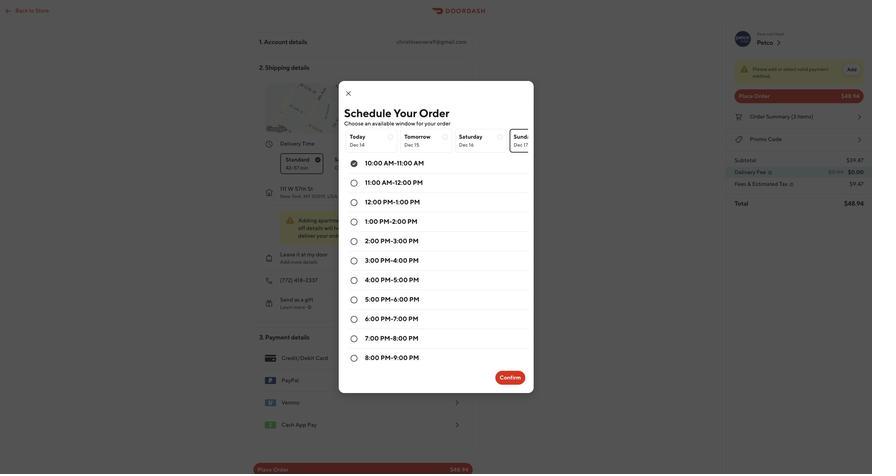 Task type: locate. For each thing, give the bounding box(es) containing it.
2:00 down the efficiently
[[365, 238, 379, 245]]

pm- down the efficiently
[[380, 238, 393, 245]]

for up time
[[360, 157, 367, 163]]

2 schedule time available image from the top
[[350, 199, 358, 207]]

delivery up standard
[[280, 141, 301, 147]]

0 horizontal spatial for
[[360, 157, 367, 163]]

42–57 down standard
[[286, 165, 299, 171]]

more down as
[[294, 305, 305, 311]]

5:00 up 5:00 pm-6:00 pm
[[393, 277, 408, 284]]

pm for 6:00 pm-7:00 pm
[[408, 316, 418, 323]]

as
[[294, 297, 300, 304]]

1 vertical spatial schedule
[[335, 157, 359, 163]]

for
[[416, 120, 423, 127], [360, 157, 367, 163]]

12:00 down 10:00 am-11:00 am
[[395, 179, 411, 187]]

0 horizontal spatial min
[[300, 165, 308, 171]]

1 vertical spatial min
[[300, 165, 308, 171]]

1 vertical spatial 42–57 min
[[286, 165, 308, 171]]

min down standard
[[300, 165, 308, 171]]

0 vertical spatial 8:00
[[393, 335, 407, 343]]

my
[[307, 252, 315, 258]]

dec for saturday
[[459, 142, 468, 148]]

pm for 12:00 pm-1:00 pm
[[410, 199, 420, 206]]

card
[[316, 355, 328, 362]]

1 vertical spatial 2:00
[[365, 238, 379, 245]]

1 vertical spatial your
[[394, 107, 417, 120]]

15
[[414, 142, 419, 148]]

0 vertical spatial delivery
[[280, 141, 301, 147]]

1 dec from the left
[[350, 142, 359, 148]]

5:00 down the (772) 418-2337 button
[[365, 296, 379, 304]]

am- inside radio
[[384, 160, 397, 167]]

pm- for 6:00
[[381, 296, 394, 304]]

credit/debit
[[281, 355, 314, 362]]

schedule time available image
[[350, 179, 358, 188], [350, 199, 358, 207], [350, 218, 358, 227], [350, 296, 358, 305], [350, 316, 358, 324], [350, 335, 358, 344], [350, 355, 358, 363]]

0 horizontal spatial add
[[280, 260, 290, 265]]

0 vertical spatial for
[[416, 120, 423, 127]]

order
[[437, 120, 451, 127]]

your inside schedule your order choose an available window for your order
[[394, 107, 417, 120]]

add right payment
[[847, 67, 857, 72]]

0 horizontal spatial 42–57
[[286, 165, 299, 171]]

8:00 up 9:00
[[393, 335, 407, 343]]

schedule inside schedule your order choose an available window for your order
[[344, 107, 391, 120]]

pm- down 2:00 pm-3:00 pm
[[380, 257, 393, 265]]

0 horizontal spatial 5:00
[[365, 296, 379, 304]]

1 vertical spatial 42–57
[[286, 165, 299, 171]]

1 horizontal spatial your
[[425, 120, 436, 127]]

3:00 up the (772) 418-2337 button
[[365, 257, 379, 265]]

1 vertical spatial 12:00
[[365, 199, 382, 206]]

42–57 min
[[435, 141, 461, 147], [286, 165, 308, 171]]

1 vertical spatial schedule time available image
[[350, 257, 358, 266]]

schedule time available image for 2:00
[[350, 238, 358, 246]]

close image
[[344, 89, 352, 98]]

12:00 up and
[[365, 199, 382, 206]]

show menu image
[[265, 353, 276, 364]]

pm for 5:00 pm-6:00 pm
[[409, 296, 419, 304]]

schedule for your
[[344, 107, 391, 120]]

0 vertical spatial place order
[[739, 93, 770, 100]]

2:00
[[392, 218, 406, 226], [365, 238, 379, 245]]

payment
[[809, 66, 829, 72]]

0 horizontal spatial 11:00
[[365, 179, 381, 187]]

1 vertical spatial your
[[317, 233, 328, 240]]

None radio
[[344, 174, 528, 193], [344, 193, 528, 213], [344, 213, 528, 232], [344, 252, 528, 271], [344, 271, 528, 291], [344, 291, 528, 310], [344, 349, 528, 369], [344, 174, 528, 193], [344, 193, 528, 213], [344, 213, 528, 232], [344, 252, 528, 271], [344, 271, 528, 291], [344, 291, 528, 310], [344, 349, 528, 369]]

1 vertical spatial 7:00
[[365, 335, 379, 343]]

details up credit/debit
[[291, 334, 309, 342]]

a
[[353, 165, 355, 171], [301, 297, 304, 304]]

0 vertical spatial min
[[452, 141, 461, 147]]

pm- up drop
[[383, 199, 396, 206]]

0 horizontal spatial place order
[[257, 467, 289, 474]]

menu
[[259, 348, 467, 437]]

schedule time available image for 8:00
[[350, 355, 358, 363]]

0 vertical spatial choose
[[344, 120, 364, 127]]

min
[[452, 141, 461, 147], [300, 165, 308, 171]]

1 schedule time available image from the top
[[350, 179, 358, 188]]

schedule up the choose a time
[[335, 157, 359, 163]]

0 vertical spatial 4:00
[[393, 257, 407, 265]]

$39.47
[[846, 157, 864, 164]]

add
[[768, 66, 777, 72]]

your up 'window'
[[394, 107, 417, 120]]

schedule
[[344, 107, 391, 120], [335, 157, 359, 163]]

promo code
[[750, 136, 782, 143]]

leave
[[280, 252, 295, 258]]

schedule up an
[[344, 107, 391, 120]]

11:00 left am
[[397, 160, 412, 167]]

delivery time
[[280, 141, 315, 147]]

1 vertical spatial place
[[257, 467, 272, 474]]

for up tomorrow
[[416, 120, 423, 127]]

4:00 up 4:00 pm-5:00 pm
[[393, 257, 407, 265]]

option group containing standard
[[280, 148, 461, 174]]

details for 3. payment details
[[291, 334, 309, 342]]

0 horizontal spatial place
[[257, 467, 272, 474]]

schedule time available image
[[350, 238, 358, 246], [350, 257, 358, 266], [350, 277, 358, 285]]

place
[[739, 93, 753, 100], [257, 467, 272, 474]]

pm- up 6:00 pm-7:00 pm
[[381, 296, 394, 304]]

your left 'cart'
[[757, 31, 766, 37]]

0 vertical spatial 3:00
[[393, 238, 407, 245]]

credit/debit card
[[281, 355, 328, 362]]

a left time
[[353, 165, 355, 171]]

0 vertical spatial your
[[757, 31, 766, 37]]

3. payment
[[259, 334, 290, 342]]

1 horizontal spatial delivery
[[735, 169, 756, 176]]

dec 16
[[459, 142, 474, 148]]

usa
[[327, 194, 337, 199]]

promo
[[750, 136, 767, 143]]

1 vertical spatial for
[[360, 157, 367, 163]]

place order
[[739, 93, 770, 100], [257, 467, 289, 474]]

1 horizontal spatial 7:00
[[393, 316, 407, 323]]

time
[[356, 165, 366, 171]]

please
[[753, 66, 767, 72]]

0 horizontal spatial 42–57 min
[[286, 165, 308, 171]]

0 vertical spatial a
[[353, 165, 355, 171]]

details inside leave it at my door add more details
[[303, 260, 318, 265]]

17
[[524, 142, 528, 148]]

pm for 8:00 pm-9:00 pm
[[409, 355, 419, 362]]

pm for 11:00 am-12:00 pm
[[413, 179, 423, 187]]

dec left 17
[[514, 142, 523, 148]]

time
[[302, 141, 315, 147]]

for inside schedule your order choose an available window for your order
[[416, 120, 423, 127]]

2 schedule time available image from the top
[[350, 257, 358, 266]]

an
[[365, 120, 371, 127]]

2 vertical spatial $48.94
[[450, 467, 468, 474]]

1 horizontal spatial add
[[847, 67, 857, 72]]

0 horizontal spatial 6:00
[[365, 316, 379, 323]]

0 horizontal spatial a
[[301, 297, 304, 304]]

8:00 pm-9:00 pm
[[365, 355, 419, 362]]

11:00 inside radio
[[397, 160, 412, 167]]

efficiently
[[368, 225, 393, 232]]

off
[[298, 225, 305, 232]]

12:00 pm-1:00 pm
[[365, 199, 420, 206]]

pm- right and
[[379, 218, 392, 226]]

0 vertical spatial 6:00
[[394, 296, 408, 304]]

will
[[324, 225, 333, 232]]

3. payment details
[[259, 334, 309, 342]]

3 schedule time available image from the top
[[350, 218, 358, 227]]

delivery for delivery
[[735, 169, 756, 176]]

0 vertical spatial 5:00
[[393, 277, 408, 284]]

1 vertical spatial add
[[280, 260, 290, 265]]

3 dec from the left
[[459, 142, 468, 148]]

your inside adding apartment number and drop off details will help dashers efficiently deliver your order.
[[317, 233, 328, 240]]

0 vertical spatial 42–57
[[435, 141, 451, 147]]

st
[[308, 186, 313, 193]]

gift
[[305, 297, 313, 304]]

more down it
[[291, 260, 302, 265]]

add new payment method image
[[453, 399, 461, 408]]

pm for 1:00 pm-2:00 pm
[[407, 218, 418, 226]]

dec left 14
[[350, 142, 359, 148]]

6 schedule time available image from the top
[[350, 335, 358, 344]]

dec inside "sunday dec 17"
[[514, 142, 523, 148]]

0 vertical spatial schedule time available image
[[350, 238, 358, 246]]

subtotal
[[735, 157, 756, 164]]

from
[[775, 31, 784, 37]]

status
[[735, 60, 864, 85]]

5 schedule time available image from the top
[[350, 316, 358, 324]]

pm for 7:00 pm-8:00 pm
[[408, 335, 419, 343]]

1 vertical spatial delivery
[[735, 169, 756, 176]]

11:00 am-12:00 pm
[[365, 179, 423, 187]]

42–57 min down order
[[435, 141, 461, 147]]

(3
[[791, 113, 796, 120]]

2 vertical spatial schedule time available image
[[350, 277, 358, 285]]

am- right 'later'
[[384, 160, 397, 167]]

min inside option group
[[300, 165, 308, 171]]

option group
[[280, 148, 461, 174]]

ny
[[303, 194, 311, 199]]

0 vertical spatial am-
[[384, 160, 397, 167]]

app
[[295, 422, 306, 429]]

12:00
[[395, 179, 411, 187], [365, 199, 382, 206]]

$48.94
[[841, 93, 860, 100], [844, 200, 864, 207], [450, 467, 468, 474]]

dec
[[350, 142, 359, 148], [404, 142, 413, 148], [459, 142, 468, 148], [514, 142, 523, 148]]

None radio
[[346, 129, 397, 153], [400, 129, 452, 153], [455, 129, 507, 153], [509, 129, 561, 153], [280, 154, 323, 174], [329, 154, 394, 174], [344, 154, 528, 174], [344, 232, 528, 252], [344, 310, 528, 330], [344, 330, 528, 349], [346, 129, 397, 153], [400, 129, 452, 153], [455, 129, 507, 153], [509, 129, 561, 153], [280, 154, 323, 174], [329, 154, 394, 174], [344, 232, 528, 252], [344, 310, 528, 330], [344, 330, 528, 349]]

choose down schedule for later
[[335, 165, 352, 171]]

details right 1. account at the top
[[289, 38, 307, 46]]

0 vertical spatial 11:00
[[397, 160, 412, 167]]

7:00 down 6:00 pm-7:00 pm
[[365, 335, 379, 343]]

delivery
[[280, 141, 301, 147], [735, 169, 756, 176]]

your left order
[[425, 120, 436, 127]]

0 vertical spatial schedule
[[344, 107, 391, 120]]

pm-
[[383, 199, 396, 206], [379, 218, 392, 226], [380, 238, 393, 245], [380, 257, 393, 265], [381, 277, 393, 284], [381, 296, 394, 304], [381, 316, 393, 323], [380, 335, 393, 343], [381, 355, 393, 362]]

pm- up '7:00 pm-8:00 pm'
[[381, 316, 393, 323]]

4:00 pm-5:00 pm
[[365, 277, 419, 284]]

cash app pay
[[281, 422, 317, 429]]

choose
[[344, 120, 364, 127], [335, 165, 352, 171]]

11:00 down time
[[365, 179, 381, 187]]

0 horizontal spatial 4:00
[[365, 277, 379, 284]]

deliver
[[298, 233, 315, 240]]

4:00 down 3:00 pm-4:00 pm on the left
[[365, 277, 379, 284]]

1 horizontal spatial a
[[353, 165, 355, 171]]

1 horizontal spatial 12:00
[[395, 179, 411, 187]]

add down leave
[[280, 260, 290, 265]]

choose up today on the top
[[344, 120, 364, 127]]

your down will
[[317, 233, 328, 240]]

1 horizontal spatial 42–57 min
[[435, 141, 461, 147]]

0 vertical spatial add
[[847, 67, 857, 72]]

pm- down '7:00 pm-8:00 pm'
[[381, 355, 393, 362]]

&
[[748, 181, 751, 188]]

7:00 down 5:00 pm-6:00 pm
[[393, 316, 407, 323]]

dec left 15
[[404, 142, 413, 148]]

learn more
[[280, 305, 305, 311]]

details for 2. shipping details
[[291, 64, 309, 71]]

4 dec from the left
[[514, 142, 523, 148]]

0 horizontal spatial your
[[317, 233, 328, 240]]

details down the adding
[[306, 225, 323, 232]]

am- up 12:00 pm-1:00 pm on the left top of the page
[[382, 179, 395, 187]]

pm- for 9:00
[[381, 355, 393, 362]]

pm- for 8:00
[[380, 335, 393, 343]]

pm- for 7:00
[[381, 316, 393, 323]]

1 horizontal spatial 11:00
[[397, 160, 412, 167]]

details right the 2. shipping on the top of the page
[[291, 64, 309, 71]]

1 vertical spatial 1:00
[[365, 218, 378, 226]]

1 vertical spatial 3:00
[[365, 257, 379, 265]]

delivery for delivery time
[[280, 141, 301, 147]]

schedule time available image for 12:00
[[350, 199, 358, 207]]

8:00 up paypal button
[[365, 355, 379, 362]]

0 vertical spatial more
[[291, 260, 302, 265]]

1 vertical spatial more
[[294, 305, 305, 311]]

1 horizontal spatial 2:00
[[392, 218, 406, 226]]

8:00
[[393, 335, 407, 343], [365, 355, 379, 362]]

7:00
[[393, 316, 407, 323], [365, 335, 379, 343]]

petco link
[[757, 39, 783, 47]]

1 horizontal spatial 6:00
[[394, 296, 408, 304]]

1 horizontal spatial your
[[757, 31, 766, 37]]

dec left 16
[[459, 142, 468, 148]]

delivery down subtotal
[[735, 169, 756, 176]]

10019,
[[312, 194, 326, 199]]

min left 16
[[452, 141, 461, 147]]

send
[[280, 297, 293, 304]]

adding
[[298, 218, 317, 224]]

0 vertical spatial 1:00
[[396, 199, 409, 206]]

add new payment method image
[[453, 422, 461, 430]]

0 horizontal spatial delivery
[[280, 141, 301, 147]]

42–57 down order
[[435, 141, 451, 147]]

2 dec from the left
[[404, 142, 413, 148]]

pm- down 3:00 pm-4:00 pm on the left
[[381, 277, 393, 284]]

pm for 2:00 pm-3:00 pm
[[409, 238, 419, 245]]

4:00
[[393, 257, 407, 265], [365, 277, 379, 284]]

1 schedule time available image from the top
[[350, 238, 358, 246]]

3:00 up 3:00 pm-4:00 pm on the left
[[393, 238, 407, 245]]

pm- down 6:00 pm-7:00 pm
[[380, 335, 393, 343]]

0 vertical spatial 2:00
[[392, 218, 406, 226]]

schedule time available image for 5:00
[[350, 296, 358, 305]]

none radio containing 10:00 am-11:00 am
[[344, 154, 528, 174]]

sunday dec 17
[[514, 134, 533, 148]]

1 horizontal spatial for
[[416, 120, 423, 127]]

1 horizontal spatial place
[[739, 93, 753, 100]]

available
[[372, 120, 394, 127]]

6:00 down 4:00 pm-5:00 pm
[[394, 296, 408, 304]]

0 vertical spatial your
[[425, 120, 436, 127]]

1 vertical spatial choose
[[335, 165, 352, 171]]

3 schedule time available image from the top
[[350, 277, 358, 285]]

6:00 up '7:00 pm-8:00 pm'
[[365, 316, 379, 323]]

choose a time
[[335, 165, 366, 171]]

0 horizontal spatial 3:00
[[365, 257, 379, 265]]

back to store
[[15, 7, 49, 14]]

(772) 418-2337
[[280, 277, 318, 284]]

or
[[778, 66, 782, 72]]

schedule time available image for 6:00
[[350, 316, 358, 324]]

pm for 4:00 pm-5:00 pm
[[409, 277, 419, 284]]

method
[[753, 73, 770, 79]]

none radio schedule time selected
[[344, 154, 528, 174]]

7 schedule time available image from the top
[[350, 355, 358, 363]]

and
[[366, 218, 376, 224]]

4 schedule time available image from the top
[[350, 296, 358, 305]]

0 horizontal spatial 2:00
[[365, 238, 379, 245]]

1 vertical spatial $48.94
[[844, 200, 864, 207]]

1 vertical spatial am-
[[382, 179, 395, 187]]

1 horizontal spatial place order
[[739, 93, 770, 100]]

2:00 right drop
[[392, 218, 406, 226]]

details down my
[[303, 260, 318, 265]]

1 horizontal spatial 5:00
[[393, 277, 408, 284]]

0 horizontal spatial 8:00
[[365, 355, 379, 362]]

0 vertical spatial 42–57 min
[[435, 141, 461, 147]]

42–57 min down standard
[[286, 165, 308, 171]]

a right as
[[301, 297, 304, 304]]

0 horizontal spatial your
[[394, 107, 417, 120]]

111 w 57th st new york,  ny 10019,  usa
[[280, 186, 337, 199]]

christinaovera9@gmail.com
[[397, 39, 467, 45]]



Task type: describe. For each thing, give the bounding box(es) containing it.
new
[[280, 194, 290, 199]]

to
[[29, 7, 34, 14]]

send as a gift
[[280, 297, 313, 304]]

pm- for 4:00
[[380, 257, 393, 265]]

1 vertical spatial 6:00
[[365, 316, 379, 323]]

cart
[[767, 31, 774, 37]]

your inside schedule your order choose an available window for your order
[[425, 120, 436, 127]]

standard
[[286, 157, 309, 163]]

1 horizontal spatial min
[[452, 141, 461, 147]]

dec 15
[[404, 142, 419, 148]]

1 vertical spatial a
[[301, 297, 304, 304]]

edit address button
[[401, 215, 437, 227]]

code
[[768, 136, 782, 143]]

estimated
[[752, 181, 778, 188]]

1 vertical spatial 8:00
[[365, 355, 379, 362]]

select
[[783, 66, 797, 72]]

edit
[[405, 218, 415, 224]]

store
[[35, 7, 49, 14]]

1 horizontal spatial 4:00
[[393, 257, 407, 265]]

schedule time available image for 11:00
[[350, 179, 358, 188]]

schedule time selected image
[[350, 160, 358, 168]]

apartment
[[318, 218, 345, 224]]

schedule for later
[[335, 157, 380, 163]]

10:00 am-11:00 am
[[365, 160, 424, 167]]

w
[[288, 186, 294, 193]]

details for 1. account details
[[289, 38, 307, 46]]

details inside adding apartment number and drop off details will help dashers efficiently deliver your order.
[[306, 225, 323, 232]]

am- for 12:00
[[382, 179, 395, 187]]

2. shipping
[[259, 64, 290, 71]]

total
[[735, 200, 748, 207]]

pm- for 3:00
[[380, 238, 393, 245]]

drop
[[377, 218, 389, 224]]

address
[[416, 218, 433, 224]]

$0.00
[[848, 169, 864, 176]]

please add or select valid payment method
[[753, 66, 829, 79]]

schedule your order choose an available window for your order
[[344, 107, 451, 127]]

learn more button
[[280, 304, 312, 311]]

3:00 pm-4:00 pm
[[365, 257, 419, 265]]

order inside schedule your order choose an available window for your order
[[419, 107, 449, 120]]

tax
[[779, 181, 788, 188]]

1 horizontal spatial 42–57
[[435, 141, 451, 147]]

0 vertical spatial place
[[739, 93, 753, 100]]

$0.99
[[828, 169, 844, 176]]

0 vertical spatial 12:00
[[395, 179, 411, 187]]

(772) 418-2337 button
[[259, 272, 461, 291]]

more inside button
[[294, 305, 305, 311]]

add inside button
[[847, 67, 857, 72]]

14
[[360, 142, 364, 148]]

1 horizontal spatial 1:00
[[396, 199, 409, 206]]

help
[[334, 225, 345, 232]]

back
[[15, 7, 28, 14]]

0 horizontal spatial 7:00
[[365, 335, 379, 343]]

1 vertical spatial 5:00
[[365, 296, 379, 304]]

am
[[414, 160, 424, 167]]

order summary (3 items) button
[[735, 112, 864, 123]]

dec for today
[[350, 142, 359, 148]]

adding apartment number and drop off details will help dashers efficiently deliver your order. status
[[280, 211, 440, 246]]

summary
[[766, 113, 790, 120]]

pay
[[307, 422, 317, 429]]

10:00
[[365, 160, 382, 167]]

menu containing credit/debit card
[[259, 348, 467, 437]]

1 horizontal spatial 3:00
[[393, 238, 407, 245]]

pm- for 5:00
[[381, 277, 393, 284]]

schedule for for
[[335, 157, 359, 163]]

0 horizontal spatial 1:00
[[365, 218, 378, 226]]

1. account
[[259, 38, 288, 46]]

schedule time available image for 7:00
[[350, 335, 358, 344]]

0 vertical spatial 7:00
[[393, 316, 407, 323]]

adding apartment number and drop off details will help dashers efficiently deliver your order.
[[298, 218, 393, 240]]

1 horizontal spatial 8:00
[[393, 335, 407, 343]]

9:00
[[393, 355, 408, 362]]

leave it at my door add more details
[[280, 252, 328, 265]]

petco
[[757, 39, 773, 46]]

schedule time available image for 3:00
[[350, 257, 358, 266]]

7:00 pm-8:00 pm
[[365, 335, 419, 343]]

it
[[296, 252, 300, 258]]

schedule time available image for 4:00
[[350, 277, 358, 285]]

1 vertical spatial place order
[[257, 467, 289, 474]]

add button
[[843, 64, 861, 75]]

paypal button
[[259, 370, 467, 392]]

edit address
[[405, 218, 433, 224]]

fees
[[735, 181, 746, 188]]

status containing please add or select valid payment method
[[735, 60, 864, 85]]

dec for tomorrow
[[404, 142, 413, 148]]

fee
[[757, 169, 766, 176]]

order inside button
[[750, 113, 765, 120]]

choose inside schedule your order choose an available window for your order
[[344, 120, 364, 127]]

add inside leave it at my door add more details
[[280, 260, 290, 265]]

schedule time available image for 1:00
[[350, 218, 358, 227]]

number
[[346, 218, 365, 224]]

order.
[[329, 233, 344, 240]]

for inside option group
[[360, 157, 367, 163]]

paypal
[[281, 378, 299, 384]]

2337
[[305, 277, 318, 284]]

am- for 11:00
[[384, 160, 397, 167]]

today
[[350, 134, 365, 140]]

pm- for 2:00
[[379, 218, 392, 226]]

promo code button
[[735, 134, 864, 146]]

fees & estimated
[[735, 181, 778, 188]]

saturday
[[459, 134, 482, 140]]

57th
[[295, 186, 306, 193]]

door
[[316, 252, 328, 258]]

0 horizontal spatial 12:00
[[365, 199, 382, 206]]

more inside leave it at my door add more details
[[291, 260, 302, 265]]

learn
[[280, 305, 293, 311]]

cash
[[281, 422, 294, 429]]

items)
[[797, 113, 813, 120]]

later
[[369, 157, 380, 163]]

sunday
[[514, 134, 533, 140]]

1 vertical spatial 4:00
[[365, 277, 379, 284]]

valid
[[798, 66, 808, 72]]

111
[[280, 186, 287, 193]]

pm- for 1:00
[[383, 199, 396, 206]]

york,
[[291, 194, 302, 199]]

order summary (3 items)
[[750, 113, 813, 120]]

pm for 3:00 pm-4:00 pm
[[409, 257, 419, 265]]

your cart from
[[757, 31, 784, 37]]

0 vertical spatial $48.94
[[841, 93, 860, 100]]

venmo
[[281, 400, 300, 407]]

1:00 pm-2:00 pm
[[365, 218, 418, 226]]

1 vertical spatial 11:00
[[365, 179, 381, 187]]

5:00 pm-6:00 pm
[[365, 296, 419, 304]]

back to store link
[[0, 4, 53, 18]]

dashers
[[346, 225, 367, 232]]

confirm
[[500, 375, 521, 382]]



Task type: vqa. For each thing, say whether or not it's contained in the screenshot.
THE 10019,
yes



